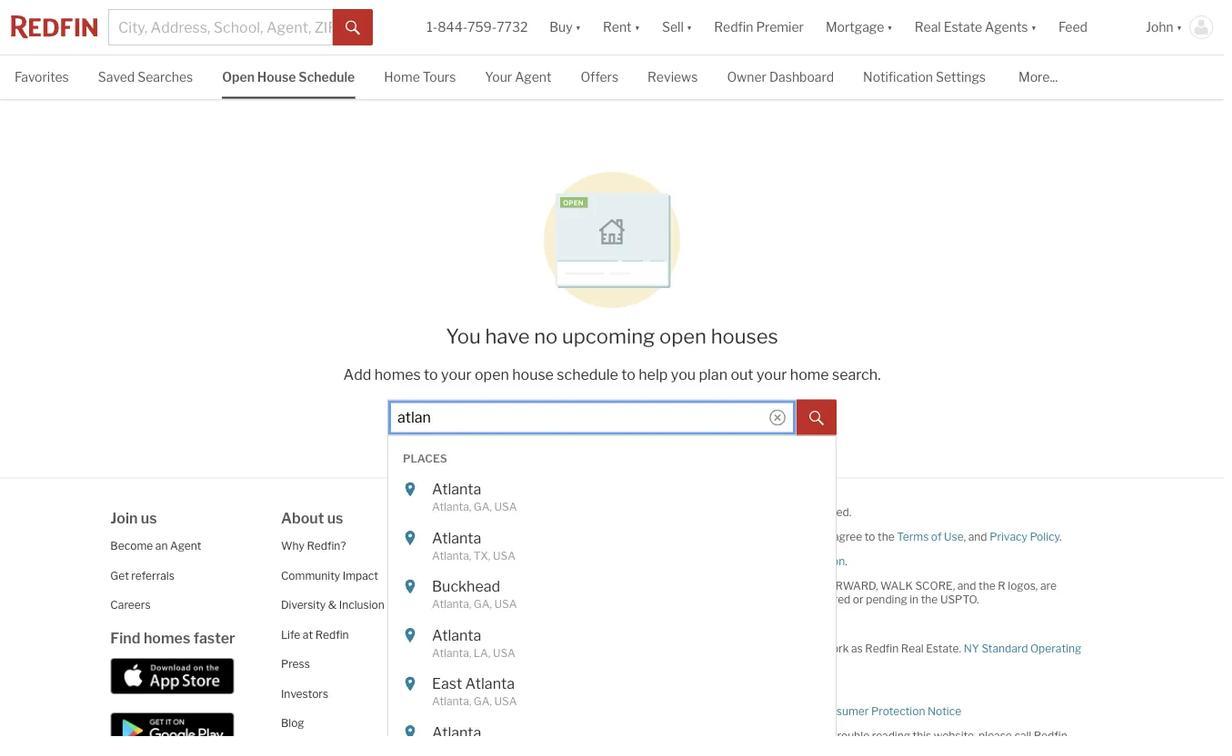 Task type: locate. For each thing, give the bounding box(es) containing it.
real left estate
[[915, 19, 941, 35]]

in down the walk
[[910, 593, 919, 607]]

atlanta, inside atlanta atlanta, tx, usa
[[432, 549, 472, 562]]

▾ right sell
[[687, 19, 693, 35]]

2 vertical spatial the
[[921, 593, 938, 607]]

2 your from the left
[[757, 366, 787, 384]]

0 horizontal spatial your
[[441, 366, 472, 384]]

2 vertical spatial ga,
[[474, 695, 492, 708]]

atlanta inside atlanta atlanta, la, usa
[[432, 626, 482, 644]]

Search for Open Houses search field
[[388, 400, 797, 436]]

the left terms
[[878, 531, 895, 544]]

consumer protection notice link
[[816, 705, 962, 719]]

844-
[[438, 19, 468, 35]]

2 atlanta, from the top
[[432, 549, 472, 562]]

1 horizontal spatial your
[[757, 366, 787, 384]]

investors
[[281, 688, 329, 701]]

▾ inside sell ▾ dropdown button
[[687, 19, 693, 35]]

1 vertical spatial ga,
[[474, 598, 492, 611]]

pending
[[866, 593, 908, 607]]

▾
[[576, 19, 582, 35], [635, 19, 641, 35], [687, 19, 693, 35], [887, 19, 893, 35], [1031, 19, 1037, 35], [1177, 19, 1183, 35]]

atlanta link up east atlanta link
[[432, 626, 782, 644]]

1 vertical spatial you
[[812, 531, 831, 544]]

3 ▾ from the left
[[687, 19, 693, 35]]

▾ right mortgage at right
[[887, 19, 893, 35]]

atlanta, up the help
[[432, 549, 472, 562]]

5 ▾ from the left
[[1031, 19, 1037, 35]]

the down score,
[[921, 593, 938, 607]]

us for find us
[[485, 510, 501, 528]]

to right add
[[424, 366, 438, 384]]

1 your from the left
[[441, 366, 472, 384]]

5 atlanta, from the top
[[432, 695, 472, 708]]

0 horizontal spatial .
[[846, 555, 848, 568]]

▾ inside mortgage ▾ dropdown button
[[887, 19, 893, 35]]

usa
[[495, 500, 517, 513], [493, 549, 516, 562], [495, 598, 517, 611], [493, 646, 516, 659], [495, 695, 517, 708]]

1 horizontal spatial homes
[[375, 366, 421, 384]]

▾ inside rent ▾ dropdown button
[[635, 19, 641, 35]]

ga,
[[474, 500, 492, 513], [474, 598, 492, 611], [474, 695, 492, 708]]

usa inside atlanta atlanta, ga, usa
[[495, 500, 517, 513]]

1 vertical spatial atlanta link
[[432, 529, 782, 547]]

atlanta inside atlanta atlanta, tx, usa
[[432, 529, 482, 547]]

not
[[639, 555, 656, 568]]

1 vertical spatial home
[[508, 689, 539, 702]]

find up atlanta atlanta, tx, usa
[[452, 510, 482, 528]]

rights
[[773, 506, 802, 519]]

1 horizontal spatial of
[[932, 531, 942, 544]]

0 vertical spatial atlanta link
[[432, 480, 782, 498]]

2 ▾ from the left
[[635, 19, 641, 35]]

1 atlanta link from the top
[[432, 480, 782, 498]]

2 vertical spatial atlanta link
[[432, 626, 782, 644]]

the left r
[[979, 580, 996, 593]]

usa inside buckhead atlanta, ga, usa
[[495, 598, 517, 611]]

get
[[110, 569, 129, 583]]

0 vertical spatial or
[[678, 555, 689, 568]]

operating
[[1031, 643, 1082, 656]]

redfin facebook image
[[452, 596, 466, 611]]

0 vertical spatial .
[[1060, 531, 1062, 544]]

atlanta link up 'do'
[[432, 529, 782, 547]]

feed
[[1059, 19, 1088, 35]]

▾ right agents
[[1031, 19, 1037, 35]]

0 horizontal spatial the
[[878, 531, 895, 544]]

redfin inside redfin premier button
[[715, 19, 754, 35]]

3 atlanta, from the top
[[432, 598, 472, 611]]

ga, up contact us
[[474, 500, 492, 513]]

0 horizontal spatial homes
[[144, 629, 190, 647]]

0 horizontal spatial redfin
[[622, 580, 663, 593]]

4 ▾ from the left
[[887, 19, 893, 35]]

redfin right the at
[[315, 629, 349, 642]]

center
[[478, 569, 513, 583]]

you left plan
[[671, 366, 696, 384]]

submit search image
[[346, 21, 360, 35]]

forward
[[477, 718, 519, 731]]

saved searches
[[98, 70, 193, 85]]

use
[[945, 531, 964, 544]]

atlanta inside atlanta atlanta, ga, usa
[[432, 480, 482, 498]]

real estate agents ▾ link
[[915, 0, 1037, 55]]

usa inside atlanta atlanta, tx, usa
[[493, 549, 516, 562]]

find down careers
[[110, 629, 141, 647]]

subsidiaries
[[452, 629, 537, 647]]

1-
[[427, 19, 438, 35]]

diversity & inclusion button
[[281, 599, 385, 612]]

2 horizontal spatial the
[[979, 580, 996, 593]]

atlanta, down buckhead
[[432, 598, 472, 611]]

homes up download the redfin app on the apple app store image
[[144, 629, 190, 647]]

join us
[[110, 510, 157, 528]]

▾ right rent
[[635, 19, 641, 35]]

atlanta link for atlanta atlanta, ga, usa
[[432, 480, 782, 498]]

sell
[[659, 555, 676, 568]]

agent right your
[[515, 70, 552, 85]]

1 horizontal spatial agent
[[515, 70, 552, 85]]

0 horizontal spatial us
[[141, 510, 157, 528]]

personal
[[740, 555, 784, 568]]

mortgage ▾
[[826, 19, 893, 35]]

0 horizontal spatial of
[[684, 593, 694, 607]]

0 vertical spatial find
[[452, 510, 482, 528]]

2 horizontal spatial us
[[485, 510, 501, 528]]

logos,
[[1008, 580, 1039, 593]]

3 ga, from the top
[[474, 695, 492, 708]]

homes for find
[[144, 629, 190, 647]]

1 vertical spatial homes
[[144, 629, 190, 647]]

real estate agents ▾
[[915, 19, 1037, 35]]

▾ inside buy ▾ dropdown button
[[576, 19, 582, 35]]

or right sell
[[678, 555, 689, 568]]

of left use
[[932, 531, 942, 544]]

atlanta, down east
[[432, 695, 472, 708]]

1 us from the left
[[141, 510, 157, 528]]

0 horizontal spatial in
[[789, 643, 798, 656]]

ga, for buckhead
[[474, 598, 492, 611]]

0 vertical spatial real
[[915, 19, 941, 35]]

buy ▾
[[550, 19, 582, 35]]

usa for atlanta atlanta, tx, usa
[[493, 549, 516, 562]]

ga, for atlanta
[[474, 500, 492, 513]]

procedures
[[622, 656, 682, 669]]

privacy policy link
[[990, 531, 1060, 544]]

or down forward,
[[853, 593, 864, 607]]

1 vertical spatial .
[[846, 555, 848, 568]]

1 horizontal spatial us
[[327, 510, 343, 528]]

redfin
[[622, 580, 663, 593], [700, 580, 740, 593]]

buckhead atlanta, ga, usa
[[432, 578, 517, 611]]

7732
[[497, 19, 528, 35]]

usa right "la,"
[[493, 646, 516, 659]]

1 horizontal spatial open
[[660, 324, 707, 349]]

usa right redfin twitter icon
[[495, 598, 517, 611]]

home tours
[[384, 70, 456, 85]]

1 horizontal spatial the
[[921, 593, 938, 607]]

ny
[[964, 643, 980, 656]]

1 horizontal spatial find
[[452, 510, 482, 528]]

1 vertical spatial or
[[853, 593, 864, 607]]

usa inside atlanta atlanta, la, usa
[[493, 646, 516, 659]]

offers
[[581, 70, 619, 85]]

forward,
[[821, 580, 879, 593]]

do not sell or share my personal information .
[[622, 555, 848, 568]]

home left 'loans'
[[508, 689, 539, 702]]

your agent link
[[485, 56, 552, 97]]

4 atlanta, from the top
[[432, 646, 472, 659]]

in left new
[[789, 643, 798, 656]]

2 us from the left
[[327, 510, 343, 528]]

houses
[[711, 324, 779, 349]]

licensed
[[669, 643, 711, 656]]

atlanta, for atlanta atlanta, la, usa
[[432, 646, 472, 659]]

buckhead link
[[432, 578, 782, 596]]

variants,
[[743, 580, 786, 593]]

east atlanta atlanta, ga, usa
[[432, 675, 517, 708]]

searching,
[[758, 531, 810, 544]]

atlanta link for atlanta atlanta, la, usa
[[432, 626, 782, 644]]

redfin up procedures at the bottom of the page
[[622, 643, 656, 656]]

1 horizontal spatial in
[[910, 593, 919, 607]]

redfin down my
[[700, 580, 740, 593]]

1 vertical spatial open
[[475, 366, 509, 384]]

join
[[110, 510, 138, 528]]

help
[[452, 569, 475, 583]]

real left estate.
[[902, 643, 924, 656]]

atlanta atlanta, ga, usa
[[432, 480, 517, 513]]

1 atlanta, from the top
[[432, 500, 472, 513]]

open up help at the right
[[660, 324, 707, 349]]

0 vertical spatial ga,
[[474, 500, 492, 513]]

usa up us
[[495, 500, 517, 513]]

0 vertical spatial in
[[910, 593, 919, 607]]

us up us
[[485, 510, 501, 528]]

redfin left premier
[[715, 19, 754, 35]]

usa for atlanta atlanta, la, usa
[[493, 646, 516, 659]]

0 horizontal spatial open
[[475, 366, 509, 384]]

community impact button
[[281, 569, 378, 583]]

1 redfin from the left
[[622, 580, 663, 593]]

sell ▾ button
[[652, 0, 704, 55]]

do not sell or share my personal information link
[[622, 555, 846, 568]]

0 vertical spatial open
[[660, 324, 707, 349]]

6 ▾ from the left
[[1177, 19, 1183, 35]]

0 vertical spatial homes
[[375, 366, 421, 384]]

1 horizontal spatial redfin
[[700, 580, 740, 593]]

press
[[281, 658, 310, 671]]

title forward
[[452, 718, 519, 731]]

help center
[[452, 569, 513, 583]]

open
[[660, 324, 707, 349], [475, 366, 509, 384]]

to left do
[[714, 643, 724, 656]]

1 horizontal spatial home
[[508, 689, 539, 702]]

0 horizontal spatial you
[[671, 366, 696, 384]]

3 us from the left
[[485, 510, 501, 528]]

1 horizontal spatial or
[[853, 593, 864, 607]]

1 vertical spatial find
[[110, 629, 141, 647]]

registered
[[799, 593, 851, 607]]

1 ▾ from the left
[[576, 19, 582, 35]]

east atlanta link
[[432, 675, 782, 693]]

atlanta link up the updated
[[432, 480, 782, 498]]

saved searches link
[[98, 56, 193, 97]]

▾ right john
[[1177, 19, 1183, 35]]

2 atlanta link from the top
[[432, 529, 782, 547]]

atlanta, inside buckhead atlanta, ga, usa
[[432, 598, 472, 611]]

your right the out
[[757, 366, 787, 384]]

2 ga, from the top
[[474, 598, 492, 611]]

notification
[[864, 70, 934, 85]]

submit search image
[[810, 411, 824, 426]]

atlanta, inside atlanta atlanta, la, usa
[[432, 646, 472, 659]]

and up uspto.
[[958, 580, 977, 593]]

contact us button
[[452, 540, 508, 553]]

us right join
[[141, 510, 157, 528]]

atlanta, left "la,"
[[432, 646, 472, 659]]

agent
[[515, 70, 552, 85], [170, 540, 202, 553]]

to
[[424, 366, 438, 384], [622, 366, 636, 384], [865, 531, 876, 544], [714, 643, 724, 656]]

homes right add
[[375, 366, 421, 384]]

redfin up trademarks
[[622, 580, 663, 593]]

more...
[[1019, 70, 1058, 85]]

atlanta, up contact
[[432, 500, 472, 513]]

ga, left redfin pinterest image
[[474, 598, 492, 611]]

1 horizontal spatial .
[[1060, 531, 1062, 544]]

▾ right buy
[[576, 19, 582, 35]]

. down agree
[[846, 555, 848, 568]]

usa for buckhead atlanta, ga, usa
[[495, 598, 517, 611]]

atlanta link for atlanta atlanta, tx, usa
[[432, 529, 782, 547]]

atlanta, inside atlanta atlanta, ga, usa
[[432, 500, 472, 513]]

open left house
[[475, 366, 509, 384]]

1 ga, from the top
[[474, 500, 492, 513]]

your down you
[[441, 366, 472, 384]]

atlanta link
[[432, 480, 782, 498], [432, 529, 782, 547], [432, 626, 782, 644]]

sell ▾ button
[[662, 0, 693, 55]]

homes
[[375, 366, 421, 384], [144, 629, 190, 647]]

you up information
[[812, 531, 831, 544]]

agent right an
[[170, 540, 202, 553]]

3 atlanta link from the top
[[432, 626, 782, 644]]

ga, inside buckhead atlanta, ga, usa
[[474, 598, 492, 611]]

1 vertical spatial of
[[684, 593, 694, 607]]

▾ for john ▾
[[1177, 19, 1183, 35]]

us up redfin?
[[327, 510, 343, 528]]

schedule
[[299, 70, 355, 85]]

share
[[691, 555, 719, 568]]

home left tours
[[384, 70, 420, 85]]

ga, right bay
[[474, 695, 492, 708]]

open house schedule link
[[222, 56, 355, 97]]

0 horizontal spatial agent
[[170, 540, 202, 553]]

. right privacy on the right bottom of the page
[[1060, 531, 1062, 544]]

redfin down all
[[697, 593, 730, 607]]

0 horizontal spatial find
[[110, 629, 141, 647]]

bay equity home loans
[[452, 689, 572, 702]]

▾ for rent ▾
[[635, 19, 641, 35]]

of down all
[[684, 593, 694, 607]]

protection
[[872, 705, 926, 719]]

0 horizontal spatial home
[[384, 70, 420, 85]]

atlanta,
[[432, 500, 472, 513], [432, 549, 472, 562], [432, 598, 472, 611], [432, 646, 472, 659], [432, 695, 472, 708]]

ga, inside atlanta atlanta, ga, usa
[[474, 500, 492, 513]]

ga, inside the 'east atlanta atlanta, ga, usa'
[[474, 695, 492, 708]]

usa up the forward
[[495, 695, 517, 708]]

▾ for mortgage ▾
[[887, 19, 893, 35]]

careers
[[110, 599, 151, 612]]

you
[[446, 324, 481, 349]]

usa inside the 'east atlanta atlanta, ga, usa'
[[495, 695, 517, 708]]

usa right tx,
[[493, 549, 516, 562]]

corporation,
[[732, 593, 796, 607]]



Task type: describe. For each thing, give the bounding box(es) containing it.
tours
[[423, 70, 456, 85]]

2 redfin from the left
[[700, 580, 740, 593]]

buckhead
[[432, 578, 501, 595]]

homes for add
[[375, 366, 421, 384]]

get referrals button
[[110, 569, 175, 583]]

1 horizontal spatial you
[[812, 531, 831, 544]]

you have no upcoming open houses
[[446, 324, 779, 349]]

feed button
[[1048, 0, 1136, 55]]

atlanta, for buckhead atlanta, ga, usa
[[432, 598, 472, 611]]

atlanta for atlanta atlanta, tx, usa
[[432, 529, 482, 547]]

bay
[[452, 689, 471, 702]]

premier
[[756, 19, 804, 35]]

life at redfin button
[[281, 629, 349, 642]]

buy ▾ button
[[539, 0, 592, 55]]

owner
[[727, 70, 767, 85]]

all
[[686, 580, 698, 593]]

home tours link
[[384, 56, 456, 97]]

reserved.
[[805, 506, 852, 519]]

owner dashboard
[[727, 70, 834, 85]]

find for find homes faster
[[110, 629, 141, 647]]

rent ▾
[[603, 19, 641, 35]]

redfin right the as
[[866, 643, 899, 656]]

1-844-759-7732 link
[[427, 19, 528, 35]]

help
[[639, 366, 668, 384]]

offers link
[[581, 56, 619, 97]]

plan
[[699, 366, 728, 384]]

updated january 2023: by searching, you agree to the terms of use , and privacy policy .
[[622, 531, 1062, 544]]

search input image
[[770, 410, 786, 426]]

,
[[964, 531, 967, 544]]

redfin pinterest image
[[499, 596, 514, 611]]

owner dashboard link
[[727, 56, 834, 97]]

City, Address, School, Agent, ZIP search field
[[108, 9, 333, 45]]

have
[[485, 324, 530, 349]]

terms
[[897, 531, 929, 544]]

usa for atlanta atlanta, ga, usa
[[495, 500, 517, 513]]

john ▾
[[1146, 19, 1183, 35]]

consumer protection notice
[[816, 705, 962, 719]]

atlanta inside the 'east atlanta atlanta, ga, usa'
[[465, 675, 515, 693]]

or inside redfin and all redfin variants, title forward, walk score, and the r logos, are trademarks of redfin corporation, registered or pending in the uspto.
[[853, 593, 864, 607]]

clear input button
[[770, 410, 786, 426]]

mortgage ▾ button
[[815, 0, 904, 55]]

january
[[668, 531, 708, 544]]

about us
[[281, 510, 343, 528]]

1 vertical spatial real
[[902, 643, 924, 656]]

referrals
[[131, 569, 175, 583]]

us
[[495, 540, 508, 553]]

redfin. all rights reserved.
[[717, 506, 852, 519]]

help center button
[[452, 569, 513, 583]]

atlanta, inside the 'east atlanta atlanta, ga, usa'
[[432, 695, 472, 708]]

find for find us
[[452, 510, 482, 528]]

equity
[[473, 689, 506, 702]]

blog
[[281, 717, 304, 730]]

add homes to your open house schedule to help you plan out your home search.
[[344, 366, 881, 384]]

as
[[852, 643, 863, 656]]

r
[[998, 580, 1006, 593]]

real inside dropdown button
[[915, 19, 941, 35]]

score,
[[916, 580, 956, 593]]

your agent
[[485, 70, 552, 85]]

inclusion
[[339, 599, 385, 612]]

life
[[281, 629, 301, 642]]

faster
[[193, 629, 235, 647]]

careers button
[[110, 599, 151, 612]]

become an agent
[[110, 540, 202, 553]]

is
[[658, 643, 667, 656]]

▾ for sell ▾
[[687, 19, 693, 35]]

an
[[155, 540, 168, 553]]

0 vertical spatial the
[[878, 531, 895, 544]]

places
[[403, 452, 447, 465]]

atlanta for atlanta atlanta, la, usa
[[432, 626, 482, 644]]

redfin?
[[307, 540, 346, 553]]

of inside redfin and all redfin variants, title forward, walk score, and the r logos, are trademarks of redfin corporation, registered or pending in the uspto.
[[684, 593, 694, 607]]

download the redfin app on the apple app store image
[[110, 659, 234, 695]]

and left all
[[665, 580, 684, 593]]

impact
[[343, 569, 378, 583]]

open for upcoming
[[660, 324, 707, 349]]

become an agent button
[[110, 540, 202, 553]]

all
[[757, 506, 770, 519]]

sell
[[662, 19, 684, 35]]

tx,
[[474, 549, 491, 562]]

0 vertical spatial home
[[384, 70, 420, 85]]

1 vertical spatial agent
[[170, 540, 202, 553]]

and right , at the bottom of the page
[[969, 531, 988, 544]]

0 vertical spatial of
[[932, 531, 942, 544]]

community
[[281, 569, 340, 583]]

0 vertical spatial agent
[[515, 70, 552, 85]]

notice
[[928, 705, 962, 719]]

open house schedule
[[222, 70, 355, 85]]

out
[[731, 366, 754, 384]]

agents
[[986, 19, 1029, 35]]

life at redfin
[[281, 629, 349, 642]]

▾ for buy ▾
[[576, 19, 582, 35]]

download the redfin app from the google play store image
[[110, 713, 234, 738]]

terms of use link
[[897, 531, 964, 544]]

redfin inside redfin and all redfin variants, title forward, walk score, and the r logos, are trademarks of redfin corporation, registered or pending in the uspto.
[[697, 593, 730, 607]]

business
[[742, 643, 787, 656]]

atlanta, for atlanta atlanta, tx, usa
[[432, 549, 472, 562]]

in inside redfin and all redfin variants, title forward, walk score, and the r logos, are trademarks of redfin corporation, registered or pending in the uspto.
[[910, 593, 919, 607]]

us for about us
[[327, 510, 343, 528]]

estate
[[944, 19, 983, 35]]

to left help at the right
[[622, 366, 636, 384]]

atlanta, for atlanta atlanta, ga, usa
[[432, 500, 472, 513]]

0 vertical spatial you
[[671, 366, 696, 384]]

rent ▾ button
[[603, 0, 641, 55]]

estate.
[[926, 643, 962, 656]]

home
[[791, 366, 829, 384]]

atlanta for atlanta atlanta, ga, usa
[[432, 480, 482, 498]]

open for your
[[475, 366, 509, 384]]

diversity & inclusion
[[281, 599, 385, 612]]

settings
[[936, 70, 986, 85]]

0 horizontal spatial or
[[678, 555, 689, 568]]

rent ▾ button
[[592, 0, 652, 55]]

information
[[786, 555, 846, 568]]

standard
[[982, 643, 1029, 656]]

search.
[[833, 366, 881, 384]]

title forward button
[[452, 718, 519, 731]]

at
[[303, 629, 313, 642]]

redfin twitter image
[[475, 596, 490, 611]]

dashboard
[[770, 70, 834, 85]]

1 vertical spatial in
[[789, 643, 798, 656]]

notification settings link
[[864, 56, 986, 97]]

to right agree
[[865, 531, 876, 544]]

1 vertical spatial the
[[979, 580, 996, 593]]

my
[[722, 555, 738, 568]]

▾ inside real estate agents ▾ link
[[1031, 19, 1037, 35]]

add
[[344, 366, 372, 384]]

us for join us
[[141, 510, 157, 528]]



Task type: vqa. For each thing, say whether or not it's contained in the screenshot.
Homes for Add
yes



